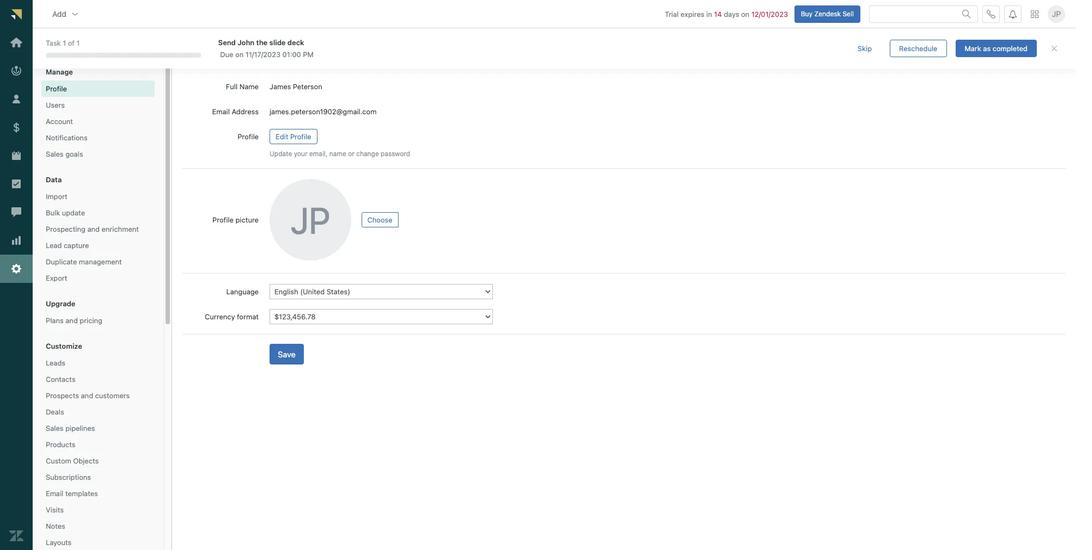 Task type: locate. For each thing, give the bounding box(es) containing it.
account link
[[41, 114, 155, 129]]

contacts
[[46, 375, 76, 384]]

full name element
[[270, 82, 1067, 92]]

pipelines
[[65, 425, 95, 433]]

prospects and customers link
[[41, 389, 155, 403]]

2 sales from the top
[[46, 425, 64, 433]]

password
[[381, 150, 411, 158]]

task
[[46, 39, 61, 48]]

and inside prospects and customers link
[[81, 392, 93, 401]]

currency format
[[205, 313, 259, 322]]

capture
[[64, 241, 89, 250]]

buy zendesk sell button
[[795, 5, 861, 23]]

profile up your
[[290, 132, 312, 141]]

1 horizontal spatial email
[[212, 107, 230, 116]]

due
[[220, 50, 234, 59]]

1 horizontal spatial jp
[[1053, 9, 1062, 18]]

data
[[46, 176, 62, 184]]

profile down address
[[238, 132, 259, 141]]

on inside send john the slide deck due on 11/17/2023 01:00 pm
[[235, 50, 244, 59]]

email left address
[[212, 107, 230, 116]]

bulk update
[[46, 209, 85, 217]]

12/01/2023
[[752, 10, 789, 18]]

on right due
[[235, 50, 244, 59]]

0 horizontal spatial jp
[[291, 199, 330, 242]]

prospects and customers
[[46, 392, 130, 401]]

1 horizontal spatial on
[[742, 10, 750, 18]]

james.peterson1902@gmail.com
[[270, 107, 377, 116]]

search image
[[963, 10, 972, 18]]

send john the slide deck link
[[218, 37, 829, 47]]

duplicate management link
[[41, 255, 155, 269]]

notifications link
[[41, 131, 155, 145]]

task 1 of 1
[[46, 39, 80, 48]]

lead capture
[[46, 241, 89, 250]]

zendesk
[[815, 10, 841, 18]]

edit profile link
[[270, 129, 318, 144]]

on
[[742, 10, 750, 18], [235, 50, 244, 59]]

in
[[707, 10, 713, 18]]

jp inside button
[[1053, 9, 1062, 18]]

1 right of
[[77, 39, 80, 48]]

edit profile
[[276, 132, 312, 141]]

bulk update link
[[41, 206, 155, 220]]

your
[[294, 150, 308, 158]]

and down contacts "link"
[[81, 392, 93, 401]]

slide
[[270, 38, 286, 47]]

visits
[[46, 506, 64, 515]]

sales pipelines
[[46, 425, 95, 433]]

update your email, name or change password
[[270, 150, 411, 158]]

notifications
[[46, 134, 88, 142]]

email templates
[[46, 490, 98, 499]]

add button
[[44, 3, 88, 25]]

completed
[[993, 44, 1028, 53]]

sales down deals
[[46, 425, 64, 433]]

1 left of
[[63, 39, 66, 48]]

jp
[[1053, 9, 1062, 18], [291, 199, 330, 242]]

1 horizontal spatial 1
[[77, 39, 80, 48]]

buy zendesk sell
[[801, 10, 855, 18]]

upgrade
[[46, 300, 75, 309]]

mark as completed button
[[956, 40, 1038, 57]]

0 vertical spatial jp
[[1053, 9, 1062, 18]]

profile link
[[41, 82, 155, 96]]

1 sales from the top
[[46, 150, 64, 159]]

layouts
[[46, 539, 72, 548]]

1 vertical spatial sales
[[46, 425, 64, 433]]

0 horizontal spatial 1
[[63, 39, 66, 48]]

customers
[[95, 392, 130, 401]]

the
[[256, 38, 268, 47]]

0 vertical spatial on
[[742, 10, 750, 18]]

profile picture
[[213, 216, 259, 225]]

1 vertical spatial email
[[46, 490, 63, 499]]

full
[[226, 82, 238, 91]]

0 vertical spatial email
[[212, 107, 230, 116]]

deck
[[288, 38, 304, 47]]

and inside prospecting and enrichment link
[[87, 225, 100, 234]]

of
[[68, 39, 75, 48]]

and for prospects
[[81, 392, 93, 401]]

custom objects link
[[41, 455, 155, 469]]

sales
[[46, 150, 64, 159], [46, 425, 64, 433]]

and inside plans and pricing link
[[66, 317, 78, 325]]

name
[[330, 150, 346, 158]]

export link
[[41, 271, 155, 286]]

profile up users
[[46, 84, 67, 93]]

email up visits
[[46, 490, 63, 499]]

chevron down image
[[71, 10, 79, 18]]

1 1 from the left
[[63, 39, 66, 48]]

bulk
[[46, 209, 60, 217]]

duplicate management
[[46, 258, 122, 266]]

prospecting
[[46, 225, 85, 234]]

sales left goals
[[46, 150, 64, 159]]

1 vertical spatial on
[[235, 50, 244, 59]]

email
[[212, 107, 230, 116], [46, 490, 63, 499]]

trial expires in 14 days on 12/01/2023
[[665, 10, 789, 18]]

currency
[[205, 313, 235, 322]]

prospecting and enrichment
[[46, 225, 139, 234]]

save
[[278, 350, 296, 360]]

bell image
[[1009, 10, 1018, 18]]

import
[[46, 192, 67, 201]]

reschedule button
[[891, 40, 947, 57]]

0 vertical spatial and
[[87, 225, 100, 234]]

cancel image
[[1051, 44, 1059, 53]]

sell
[[843, 10, 855, 18]]

2 vertical spatial and
[[81, 392, 93, 401]]

0 horizontal spatial email
[[46, 490, 63, 499]]

0 vertical spatial sales
[[46, 150, 64, 159]]

prospects
[[46, 392, 79, 401]]

update
[[62, 209, 85, 217]]

0 horizontal spatial on
[[235, 50, 244, 59]]

on right days
[[742, 10, 750, 18]]

1
[[63, 39, 66, 48], [77, 39, 80, 48]]

and down bulk update link
[[87, 225, 100, 234]]

1 vertical spatial and
[[66, 317, 78, 325]]

None field
[[62, 41, 148, 51]]

and right plans at the bottom left
[[66, 317, 78, 325]]

leads link
[[41, 356, 155, 371]]

and
[[87, 225, 100, 234], [66, 317, 78, 325], [81, 392, 93, 401]]

layouts link
[[41, 536, 155, 551]]

jp button
[[1049, 5, 1066, 23]]

1 vertical spatial jp
[[291, 199, 330, 242]]

calls image
[[988, 10, 996, 18]]



Task type: describe. For each thing, give the bounding box(es) containing it.
edit
[[276, 132, 288, 141]]

picture
[[236, 216, 259, 225]]

add
[[52, 9, 66, 18]]

01:00
[[283, 50, 301, 59]]

zendesk image
[[9, 530, 23, 544]]

import link
[[41, 190, 155, 204]]

objects
[[73, 457, 99, 466]]

deals link
[[41, 405, 155, 420]]

and for plans
[[66, 317, 78, 325]]

profile left picture at left
[[213, 216, 234, 225]]

plans
[[46, 317, 64, 325]]

as
[[984, 44, 991, 53]]

custom
[[46, 457, 71, 466]]

john
[[238, 38, 255, 47]]

full name
[[226, 82, 259, 91]]

buy
[[801, 10, 813, 18]]

users
[[46, 101, 65, 110]]

customize
[[46, 342, 82, 351]]

sales for sales pipelines
[[46, 425, 64, 433]]

james
[[270, 82, 291, 91]]

sales goals
[[46, 150, 83, 159]]

email address element
[[270, 107, 1067, 117]]

or
[[348, 150, 355, 158]]

james peterson
[[270, 82, 322, 91]]

plans and pricing
[[46, 317, 102, 325]]

reschedule
[[900, 44, 938, 53]]

notes
[[46, 523, 65, 531]]

account
[[46, 117, 73, 126]]

choose
[[368, 216, 393, 225]]

save button
[[270, 345, 304, 365]]

format
[[237, 313, 259, 322]]

email for email address
[[212, 107, 230, 116]]

skip button
[[849, 40, 882, 57]]

manage
[[46, 68, 73, 76]]

email address
[[212, 107, 259, 116]]

address
[[232, 107, 259, 116]]

sales pipelines link
[[41, 422, 155, 436]]

duplicate
[[46, 258, 77, 266]]

email,
[[310, 150, 328, 158]]

sales goals link
[[41, 147, 155, 161]]

send
[[218, 38, 236, 47]]

lead
[[46, 241, 62, 250]]

deals
[[46, 408, 64, 417]]

notes link
[[41, 520, 155, 534]]

and for prospecting
[[87, 225, 100, 234]]

email for email templates
[[46, 490, 63, 499]]

14
[[715, 10, 722, 18]]

email templates link
[[41, 487, 155, 501]]

mark as completed
[[965, 44, 1028, 53]]

send john the slide deck due on 11/17/2023 01:00 pm
[[218, 38, 314, 59]]

language
[[226, 288, 259, 297]]

goals
[[65, 150, 83, 159]]

contacts link
[[41, 373, 155, 387]]

profile left due
[[183, 41, 219, 56]]

peterson
[[293, 82, 322, 91]]

prospecting and enrichment link
[[41, 222, 155, 237]]

users link
[[41, 98, 155, 112]]

2 1 from the left
[[77, 39, 80, 48]]

change
[[357, 150, 379, 158]]

zendesk products image
[[1032, 10, 1039, 18]]

custom objects
[[46, 457, 99, 466]]

lead capture link
[[41, 239, 155, 253]]

products
[[46, 441, 75, 450]]

management
[[79, 258, 122, 266]]

name
[[240, 82, 259, 91]]

export
[[46, 274, 67, 283]]

choose button
[[362, 213, 399, 228]]

products link
[[41, 438, 155, 452]]

11/17/2023
[[246, 50, 281, 59]]

leads
[[46, 359, 65, 368]]

sales for sales goals
[[46, 150, 64, 159]]

templates
[[65, 490, 98, 499]]

pm
[[303, 50, 314, 59]]



Task type: vqa. For each thing, say whether or not it's contained in the screenshot.
the bottom and
yes



